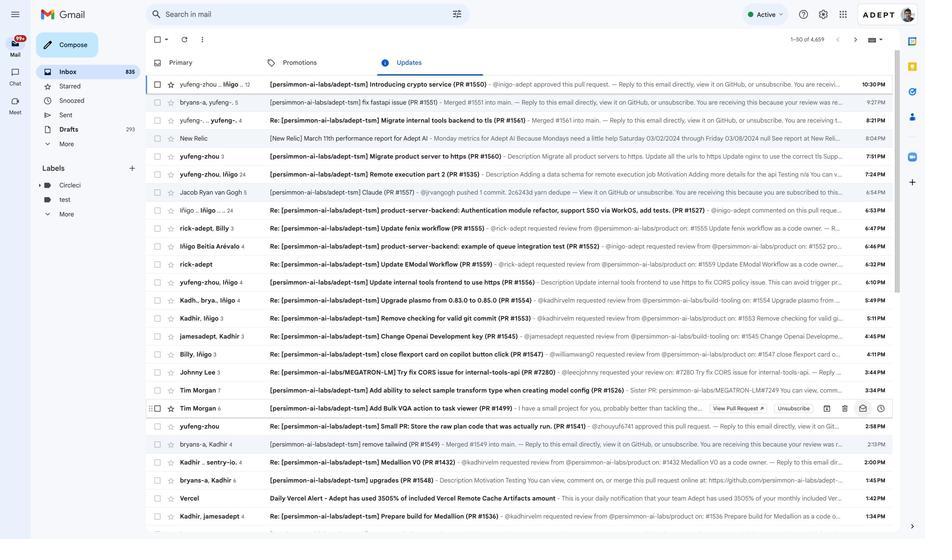 Task type: describe. For each thing, give the bounding box(es) containing it.
13 row from the top
[[146, 292, 893, 310]]

20 row from the top
[[146, 418, 893, 436]]

19 row from the top
[[146, 400, 893, 418]]

5 row from the top
[[146, 148, 893, 166]]

Search in mail search field
[[146, 4, 470, 25]]

older image
[[852, 35, 861, 44]]

6 row from the top
[[146, 166, 893, 184]]

support image
[[799, 9, 809, 20]]

promotions tab
[[260, 50, 373, 76]]

12 row from the top
[[146, 274, 893, 292]]

11 row from the top
[[146, 256, 893, 274]]

advanced search options image
[[448, 5, 466, 23]]

more email options image
[[198, 35, 207, 44]]

7 row from the top
[[146, 184, 893, 202]]

1 horizontal spatial tab list
[[900, 29, 926, 507]]

gmail image
[[41, 5, 90, 23]]

2 row from the top
[[146, 94, 893, 112]]

24 row from the top
[[146, 490, 893, 508]]

25 row from the top
[[146, 508, 893, 526]]

select input tool image
[[879, 36, 884, 43]]

search in mail image
[[149, 6, 165, 23]]

21 row from the top
[[146, 436, 893, 454]]

primary tab
[[146, 50, 259, 76]]

4 row from the top
[[146, 130, 893, 148]]

10 row from the top
[[146, 238, 893, 256]]



Task type: vqa. For each thing, say whether or not it's contained in the screenshot.
'SEARCH MAIL' image
no



Task type: locate. For each thing, give the bounding box(es) containing it.
None checkbox
[[153, 35, 162, 44], [153, 80, 162, 89], [153, 98, 162, 107], [153, 152, 162, 161], [153, 188, 162, 197], [153, 224, 162, 233], [153, 242, 162, 251], [153, 260, 162, 269], [153, 332, 162, 341], [153, 350, 162, 359], [153, 404, 162, 413], [153, 422, 162, 431], [153, 440, 162, 449], [153, 476, 162, 485], [153, 494, 162, 503], [153, 35, 162, 44], [153, 80, 162, 89], [153, 98, 162, 107], [153, 152, 162, 161], [153, 188, 162, 197], [153, 224, 162, 233], [153, 242, 162, 251], [153, 260, 162, 269], [153, 332, 162, 341], [153, 350, 162, 359], [153, 404, 162, 413], [153, 422, 162, 431], [153, 440, 162, 449], [153, 476, 162, 485], [153, 494, 162, 503]]

14 row from the top
[[146, 310, 893, 328]]

1 row from the top
[[146, 76, 893, 94]]

navigation
[[0, 29, 32, 539]]

toolbar
[[818, 404, 890, 413]]

9 row from the top
[[146, 220, 893, 238]]

None checkbox
[[153, 116, 162, 125], [153, 134, 162, 143], [153, 170, 162, 179], [153, 206, 162, 215], [153, 278, 162, 287], [153, 296, 162, 305], [153, 314, 162, 323], [153, 368, 162, 377], [153, 386, 162, 395], [153, 458, 162, 467], [153, 512, 162, 521], [153, 530, 162, 539], [153, 116, 162, 125], [153, 134, 162, 143], [153, 170, 162, 179], [153, 206, 162, 215], [153, 278, 162, 287], [153, 296, 162, 305], [153, 314, 162, 323], [153, 368, 162, 377], [153, 386, 162, 395], [153, 458, 162, 467], [153, 512, 162, 521], [153, 530, 162, 539]]

settings image
[[818, 9, 829, 20]]

8 row from the top
[[146, 202, 893, 220]]

main menu image
[[10, 9, 21, 20]]

15 row from the top
[[146, 328, 893, 346]]

17 row from the top
[[146, 364, 893, 382]]

row
[[146, 76, 893, 94], [146, 94, 893, 112], [146, 112, 893, 130], [146, 130, 893, 148], [146, 148, 893, 166], [146, 166, 893, 184], [146, 184, 893, 202], [146, 202, 893, 220], [146, 220, 893, 238], [146, 238, 893, 256], [146, 256, 893, 274], [146, 274, 893, 292], [146, 292, 893, 310], [146, 310, 893, 328], [146, 328, 893, 346], [146, 346, 893, 364], [146, 364, 893, 382], [146, 382, 893, 400], [146, 400, 893, 418], [146, 418, 893, 436], [146, 436, 893, 454], [146, 454, 893, 472], [146, 472, 893, 490], [146, 490, 893, 508], [146, 508, 893, 526], [146, 526, 893, 539]]

22 row from the top
[[146, 454, 893, 472]]

refresh image
[[180, 35, 189, 44]]

3 row from the top
[[146, 112, 893, 130]]

23 row from the top
[[146, 472, 893, 490]]

main content
[[146, 50, 893, 539]]

updates tab
[[374, 50, 487, 76]]

heading
[[0, 51, 31, 59], [0, 80, 31, 87], [0, 109, 31, 116], [42, 164, 128, 173]]

16 row from the top
[[146, 346, 893, 364]]

0 horizontal spatial tab list
[[146, 50, 893, 76]]

Search in mail text field
[[166, 10, 427, 19]]

tab list
[[900, 29, 926, 507], [146, 50, 893, 76]]

18 row from the top
[[146, 382, 893, 400]]

26 row from the top
[[146, 526, 893, 539]]



